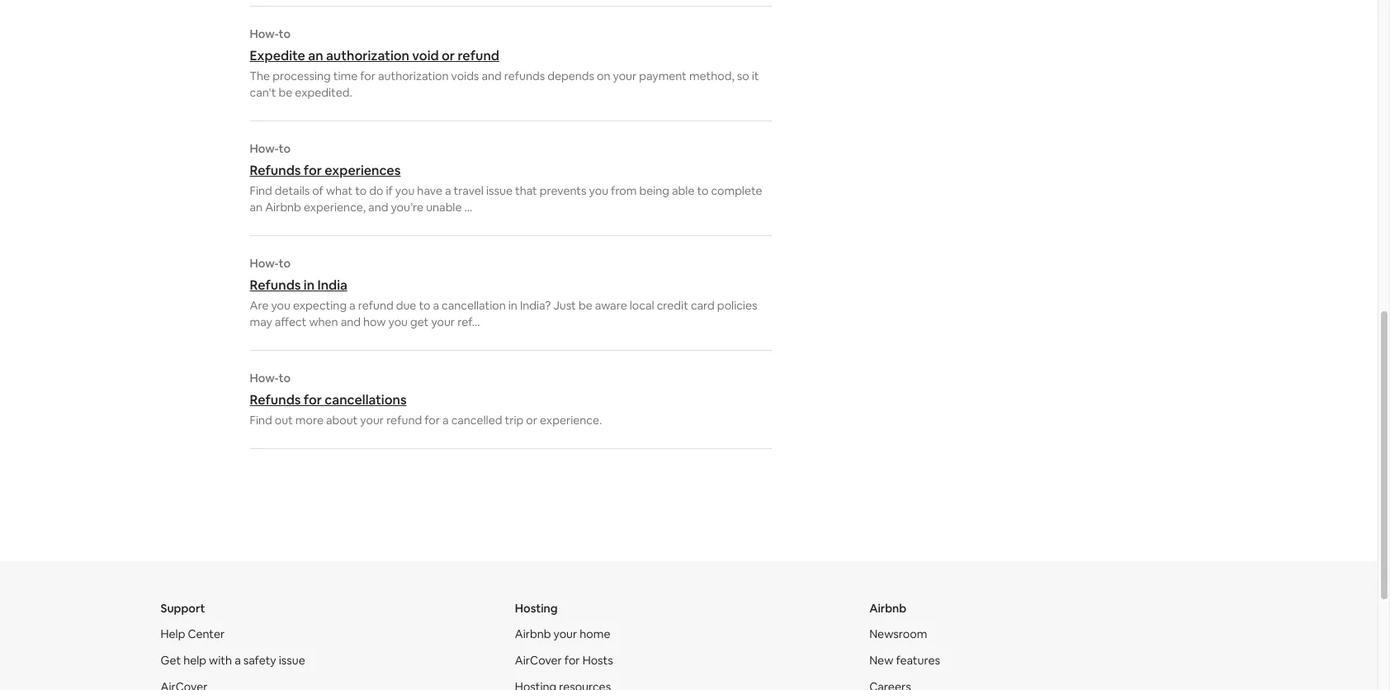 Task type: describe. For each thing, give the bounding box(es) containing it.
your up aircover for hosts link
[[554, 627, 577, 642]]

find for refunds for experiences
[[250, 183, 272, 198]]

your inside the how-to refunds in india are you expecting a refund due to a cancellation in india? just be aware local credit card policies may affect when and how you get your ref…
[[431, 315, 455, 329]]

and inside the how-to refunds in india are you expecting a refund due to a cancellation in india? just be aware local credit card policies may affect when and how you get your ref…
[[341, 315, 361, 329]]

expedited.
[[295, 85, 352, 100]]

may
[[250, 315, 272, 329]]

travel
[[454, 183, 484, 198]]

hosts
[[583, 653, 613, 668]]

an inside how-to expedite an authorization void or refund the processing time for authorization voids and refunds depends on your payment method, so it can't be expedited.
[[308, 47, 323, 64]]

safety
[[243, 653, 276, 668]]

1 vertical spatial authorization
[[378, 69, 449, 83]]

your inside how-to expedite an authorization void or refund the processing time for authorization voids and refunds depends on your payment method, so it can't be expedited.
[[613, 69, 637, 83]]

depends
[[548, 69, 595, 83]]

you're
[[391, 200, 424, 215]]

for left cancelled
[[425, 413, 440, 428]]

help
[[183, 653, 206, 668]]

to left do
[[355, 183, 367, 198]]

affect
[[275, 315, 307, 329]]

find for refunds for cancellations
[[250, 413, 272, 428]]

prevents
[[540, 183, 587, 198]]

trip
[[505, 413, 524, 428]]

aircover for hosts
[[515, 653, 613, 668]]

what
[[326, 183, 353, 198]]

refund inside how-to expedite an authorization void or refund the processing time for authorization voids and refunds depends on your payment method, so it can't be expedited.
[[458, 47, 500, 64]]

out
[[275, 413, 293, 428]]

…
[[464, 200, 473, 215]]

you up affect
[[271, 298, 291, 313]]

refunds for refunds for cancellations
[[250, 391, 301, 409]]

1 vertical spatial in
[[508, 298, 518, 313]]

a right expecting
[[349, 298, 356, 313]]

to inside how-to expedite an authorization void or refund the processing time for authorization voids and refunds depends on your payment method, so it can't be expedited.
[[279, 26, 291, 41]]

expedite
[[250, 47, 305, 64]]

for left the hosts
[[565, 653, 580, 668]]

refunds
[[504, 69, 545, 83]]

that
[[515, 183, 537, 198]]

0 vertical spatial authorization
[[326, 47, 410, 64]]

time
[[333, 69, 358, 83]]

a right with
[[235, 653, 241, 668]]

aware
[[595, 298, 627, 313]]

refunds for experiences element
[[250, 141, 772, 216]]

india?
[[520, 298, 551, 313]]

how-to refunds in india are you expecting a refund due to a cancellation in india? just be aware local credit card policies may affect when and how you get your ref…
[[250, 256, 758, 329]]

refunds for experiences link
[[250, 162, 772, 179]]

voids
[[451, 69, 479, 83]]

aircover
[[515, 653, 562, 668]]

be inside the how-to refunds in india are you expecting a refund due to a cancellation in india? just be aware local credit card policies may affect when and how you get your ref…
[[579, 298, 593, 313]]

so
[[737, 69, 749, 83]]

hosting
[[515, 601, 558, 616]]

for inside how-to refunds for experiences find details of what to do if you have a travel issue that prevents you from being able to complete an airbnb experience, and you're unable …
[[304, 162, 322, 179]]

how
[[363, 315, 386, 329]]

to inside how-to refunds for cancellations find out more about your refund for a cancelled trip or experience.
[[279, 371, 291, 386]]

to right able
[[697, 183, 709, 198]]

expedite an authorization void or refund element
[[250, 26, 772, 101]]

refund inside how-to refunds for cancellations find out more about your refund for a cancelled trip or experience.
[[387, 413, 422, 428]]

details
[[275, 183, 310, 198]]

for inside how-to expedite an authorization void or refund the processing time for authorization voids and refunds depends on your payment method, so it can't be expedited.
[[360, 69, 376, 83]]

get help with a safety issue
[[161, 653, 305, 668]]

support
[[161, 601, 205, 616]]

how- for expedite an authorization void or refund
[[250, 26, 279, 41]]

can't
[[250, 85, 276, 100]]

refunds in india link
[[250, 277, 772, 294]]

able
[[672, 183, 695, 198]]

a inside how-to refunds for cancellations find out more about your refund for a cancelled trip or experience.
[[443, 413, 449, 428]]

how- for refunds for cancellations
[[250, 371, 279, 386]]

features
[[896, 653, 940, 668]]

from
[[611, 183, 637, 198]]

refunds for cancellations link
[[250, 391, 772, 409]]

on
[[597, 69, 611, 83]]

expedite an authorization void or refund link
[[250, 47, 772, 64]]

due
[[396, 298, 417, 313]]

do
[[369, 183, 383, 198]]

about
[[326, 413, 358, 428]]

card
[[691, 298, 715, 313]]

for up more
[[304, 391, 322, 409]]

you left from
[[589, 183, 609, 198]]

help
[[161, 627, 185, 642]]

refunds for refunds for experiences
[[250, 162, 301, 179]]

new features
[[870, 653, 940, 668]]

being
[[640, 183, 670, 198]]

an inside how-to refunds for experiences find details of what to do if you have a travel issue that prevents you from being able to complete an airbnb experience, and you're unable …
[[250, 200, 263, 215]]

unable
[[426, 200, 462, 215]]



Task type: locate. For each thing, give the bounding box(es) containing it.
how-to expedite an authorization void or refund the processing time for authorization voids and refunds depends on your payment method, so it can't be expedited.
[[250, 26, 759, 100]]

with
[[209, 653, 232, 668]]

to up details
[[279, 141, 291, 156]]

of
[[312, 183, 324, 198]]

0 vertical spatial an
[[308, 47, 323, 64]]

if
[[386, 183, 393, 198]]

experiences
[[325, 162, 401, 179]]

a
[[445, 183, 451, 198], [349, 298, 356, 313], [433, 298, 439, 313], [443, 413, 449, 428], [235, 653, 241, 668]]

get
[[410, 315, 429, 329]]

and left the how
[[341, 315, 361, 329]]

for
[[360, 69, 376, 83], [304, 162, 322, 179], [304, 391, 322, 409], [425, 413, 440, 428], [565, 653, 580, 668]]

airbnb for airbnb
[[870, 601, 907, 616]]

how-
[[250, 26, 279, 41], [250, 141, 279, 156], [250, 256, 279, 271], [250, 371, 279, 386]]

1 horizontal spatial issue
[[486, 183, 513, 198]]

1 vertical spatial and
[[368, 200, 388, 215]]

2 vertical spatial and
[[341, 315, 361, 329]]

2 how- from the top
[[250, 141, 279, 156]]

for up of
[[304, 162, 322, 179]]

get help with a safety issue link
[[161, 653, 305, 668]]

a left cancelled
[[443, 413, 449, 428]]

your right the get
[[431, 315, 455, 329]]

and down do
[[368, 200, 388, 215]]

0 vertical spatial issue
[[486, 183, 513, 198]]

expecting
[[293, 298, 347, 313]]

you down due at the top of the page
[[389, 315, 408, 329]]

how- inside how-to expedite an authorization void or refund the processing time for authorization voids and refunds depends on your payment method, so it can't be expedited.
[[250, 26, 279, 41]]

0 horizontal spatial and
[[341, 315, 361, 329]]

1 vertical spatial refunds
[[250, 277, 301, 294]]

for right time
[[360, 69, 376, 83]]

0 vertical spatial refund
[[458, 47, 500, 64]]

1 vertical spatial refund
[[358, 298, 394, 313]]

1 horizontal spatial in
[[508, 298, 518, 313]]

be inside how-to expedite an authorization void or refund the processing time for authorization voids and refunds depends on your payment method, so it can't be expedited.
[[279, 85, 293, 100]]

refunds up are
[[250, 277, 301, 294]]

airbnb your home
[[515, 627, 611, 642]]

0 horizontal spatial issue
[[279, 653, 305, 668]]

your down cancellations
[[360, 413, 384, 428]]

0 horizontal spatial an
[[250, 200, 263, 215]]

airbnb down hosting
[[515, 627, 551, 642]]

in
[[304, 277, 315, 294], [508, 298, 518, 313]]

1 horizontal spatial airbnb
[[515, 627, 551, 642]]

refunds for cancellations element
[[250, 371, 772, 429]]

aircover for hosts link
[[515, 653, 613, 668]]

have
[[417, 183, 443, 198]]

refunds inside how-to refunds for cancellations find out more about your refund for a cancelled trip or experience.
[[250, 391, 301, 409]]

complete
[[711, 183, 763, 198]]

airbnb down details
[[265, 200, 301, 215]]

be
[[279, 85, 293, 100], [579, 298, 593, 313]]

a inside how-to refunds for experiences find details of what to do if you have a travel issue that prevents you from being able to complete an airbnb experience, and you're unable …
[[445, 183, 451, 198]]

find inside how-to refunds for experiences find details of what to do if you have a travel issue that prevents you from being able to complete an airbnb experience, and you're unable …
[[250, 183, 272, 198]]

how-to refunds for experiences find details of what to do if you have a travel issue that prevents you from being able to complete an airbnb experience, and you're unable …
[[250, 141, 763, 215]]

your inside how-to refunds for cancellations find out more about your refund for a cancelled trip or experience.
[[360, 413, 384, 428]]

in down the refunds in india link
[[508, 298, 518, 313]]

center
[[188, 627, 225, 642]]

newsroom
[[870, 627, 928, 642]]

find inside how-to refunds for cancellations find out more about your refund for a cancelled trip or experience.
[[250, 413, 272, 428]]

2 vertical spatial airbnb
[[515, 627, 551, 642]]

refunds inside how-to refunds for experiences find details of what to do if you have a travel issue that prevents you from being able to complete an airbnb experience, and you're unable …
[[250, 162, 301, 179]]

how- for refunds in india
[[250, 256, 279, 271]]

or right void
[[442, 47, 455, 64]]

processing
[[273, 69, 331, 83]]

0 vertical spatial or
[[442, 47, 455, 64]]

0 vertical spatial find
[[250, 183, 272, 198]]

how- up out
[[250, 371, 279, 386]]

refunds up details
[[250, 162, 301, 179]]

0 horizontal spatial in
[[304, 277, 315, 294]]

ref…
[[458, 315, 480, 329]]

local
[[630, 298, 654, 313]]

or inside how-to refunds for cancellations find out more about your refund for a cancelled trip or experience.
[[526, 413, 538, 428]]

you right if
[[395, 183, 415, 198]]

2 vertical spatial refund
[[387, 413, 422, 428]]

be right the just
[[579, 298, 593, 313]]

refund inside the how-to refunds in india are you expecting a refund due to a cancellation in india? just be aware local credit card policies may affect when and how you get your ref…
[[358, 298, 394, 313]]

1 vertical spatial or
[[526, 413, 538, 428]]

cancelled
[[451, 413, 502, 428]]

new features link
[[870, 653, 940, 668]]

airbnb
[[265, 200, 301, 215], [870, 601, 907, 616], [515, 627, 551, 642]]

a up unable
[[445, 183, 451, 198]]

authorization down void
[[378, 69, 449, 83]]

to up out
[[279, 371, 291, 386]]

in up expecting
[[304, 277, 315, 294]]

and inside how-to expedite an authorization void or refund the processing time for authorization voids and refunds depends on your payment method, so it can't be expedited.
[[482, 69, 502, 83]]

0 vertical spatial airbnb
[[265, 200, 301, 215]]

refund down cancellations
[[387, 413, 422, 428]]

how- for refunds for experiences
[[250, 141, 279, 156]]

find left details
[[250, 183, 272, 198]]

are
[[250, 298, 269, 313]]

be right the 'can't'
[[279, 85, 293, 100]]

how- up expedite
[[250, 26, 279, 41]]

a right due at the top of the page
[[433, 298, 439, 313]]

refunds inside the how-to refunds in india are you expecting a refund due to a cancellation in india? just be aware local credit card policies may affect when and how you get your ref…
[[250, 277, 301, 294]]

and right voids
[[482, 69, 502, 83]]

an left experience,
[[250, 200, 263, 215]]

new
[[870, 653, 894, 668]]

and inside how-to refunds for experiences find details of what to do if you have a travel issue that prevents you from being able to complete an airbnb experience, and you're unable …
[[368, 200, 388, 215]]

issue inside how-to refunds for experiences find details of what to do if you have a travel issue that prevents you from being able to complete an airbnb experience, and you're unable …
[[486, 183, 513, 198]]

2 horizontal spatial and
[[482, 69, 502, 83]]

4 how- from the top
[[250, 371, 279, 386]]

1 refunds from the top
[[250, 162, 301, 179]]

2 vertical spatial refunds
[[250, 391, 301, 409]]

refunds in india element
[[250, 256, 772, 330]]

the
[[250, 69, 270, 83]]

or inside how-to expedite an authorization void or refund the processing time for authorization voids and refunds depends on your payment method, so it can't be expedited.
[[442, 47, 455, 64]]

1 horizontal spatial an
[[308, 47, 323, 64]]

1 horizontal spatial and
[[368, 200, 388, 215]]

authorization up time
[[326, 47, 410, 64]]

refunds up out
[[250, 391, 301, 409]]

policies
[[717, 298, 758, 313]]

how- up are
[[250, 256, 279, 271]]

issue
[[486, 183, 513, 198], [279, 653, 305, 668]]

when
[[309, 315, 338, 329]]

how- inside the how-to refunds in india are you expecting a refund due to a cancellation in india? just be aware local credit card policies may affect when and how you get your ref…
[[250, 256, 279, 271]]

refunds for refunds in india
[[250, 277, 301, 294]]

1 vertical spatial issue
[[279, 653, 305, 668]]

it
[[752, 69, 759, 83]]

home
[[580, 627, 611, 642]]

2 refunds from the top
[[250, 277, 301, 294]]

how- up details
[[250, 141, 279, 156]]

get
[[161, 653, 181, 668]]

just
[[554, 298, 576, 313]]

credit
[[657, 298, 689, 313]]

1 vertical spatial find
[[250, 413, 272, 428]]

how- inside how-to refunds for cancellations find out more about your refund for a cancelled trip or experience.
[[250, 371, 279, 386]]

how-to refunds for cancellations find out more about your refund for a cancelled trip or experience.
[[250, 371, 602, 428]]

airbnb up newsroom at the bottom right of page
[[870, 601, 907, 616]]

cancellations
[[325, 391, 407, 409]]

1 horizontal spatial or
[[526, 413, 538, 428]]

0 horizontal spatial be
[[279, 85, 293, 100]]

2 horizontal spatial airbnb
[[870, 601, 907, 616]]

your
[[613, 69, 637, 83], [431, 315, 455, 329], [360, 413, 384, 428], [554, 627, 577, 642]]

experience.
[[540, 413, 602, 428]]

authorization
[[326, 47, 410, 64], [378, 69, 449, 83]]

1 vertical spatial an
[[250, 200, 263, 215]]

you
[[395, 183, 415, 198], [589, 183, 609, 198], [271, 298, 291, 313], [389, 315, 408, 329]]

how- inside how-to refunds for experiences find details of what to do if you have a travel issue that prevents you from being able to complete an airbnb experience, and you're unable …
[[250, 141, 279, 156]]

0 vertical spatial be
[[279, 85, 293, 100]]

refund up the how
[[358, 298, 394, 313]]

find left out
[[250, 413, 272, 428]]

1 how- from the top
[[250, 26, 279, 41]]

0 horizontal spatial airbnb
[[265, 200, 301, 215]]

airbnb for airbnb your home
[[515, 627, 551, 642]]

refund
[[458, 47, 500, 64], [358, 298, 394, 313], [387, 413, 422, 428]]

0 vertical spatial and
[[482, 69, 502, 83]]

issue down refunds for experiences link
[[486, 183, 513, 198]]

experience,
[[304, 200, 366, 215]]

your right on at top
[[613, 69, 637, 83]]

1 vertical spatial airbnb
[[870, 601, 907, 616]]

airbnb your home link
[[515, 627, 611, 642]]

issue right safety
[[279, 653, 305, 668]]

to up expedite
[[279, 26, 291, 41]]

airbnb inside how-to refunds for experiences find details of what to do if you have a travel issue that prevents you from being able to complete an airbnb experience, and you're unable …
[[265, 200, 301, 215]]

to up affect
[[279, 256, 291, 271]]

or
[[442, 47, 455, 64], [526, 413, 538, 428]]

refunds
[[250, 162, 301, 179], [250, 277, 301, 294], [250, 391, 301, 409]]

an up processing
[[308, 47, 323, 64]]

1 find from the top
[[250, 183, 272, 198]]

3 refunds from the top
[[250, 391, 301, 409]]

payment
[[639, 69, 687, 83]]

method,
[[689, 69, 735, 83]]

find
[[250, 183, 272, 198], [250, 413, 272, 428]]

to up the get
[[419, 298, 431, 313]]

an
[[308, 47, 323, 64], [250, 200, 263, 215]]

0 vertical spatial refunds
[[250, 162, 301, 179]]

and
[[482, 69, 502, 83], [368, 200, 388, 215], [341, 315, 361, 329]]

0 vertical spatial in
[[304, 277, 315, 294]]

or right trip
[[526, 413, 538, 428]]

1 horizontal spatial be
[[579, 298, 593, 313]]

help center link
[[161, 627, 225, 642]]

refund up voids
[[458, 47, 500, 64]]

void
[[412, 47, 439, 64]]

0 horizontal spatial or
[[442, 47, 455, 64]]

3 how- from the top
[[250, 256, 279, 271]]

india
[[317, 277, 348, 294]]

cancellation
[[442, 298, 506, 313]]

2 find from the top
[[250, 413, 272, 428]]

to
[[279, 26, 291, 41], [279, 141, 291, 156], [355, 183, 367, 198], [697, 183, 709, 198], [279, 256, 291, 271], [419, 298, 431, 313], [279, 371, 291, 386]]

newsroom link
[[870, 627, 928, 642]]

help center
[[161, 627, 225, 642]]

more
[[296, 413, 324, 428]]

1 vertical spatial be
[[579, 298, 593, 313]]



Task type: vqa. For each thing, say whether or not it's contained in the screenshot.
leftmost experience
no



